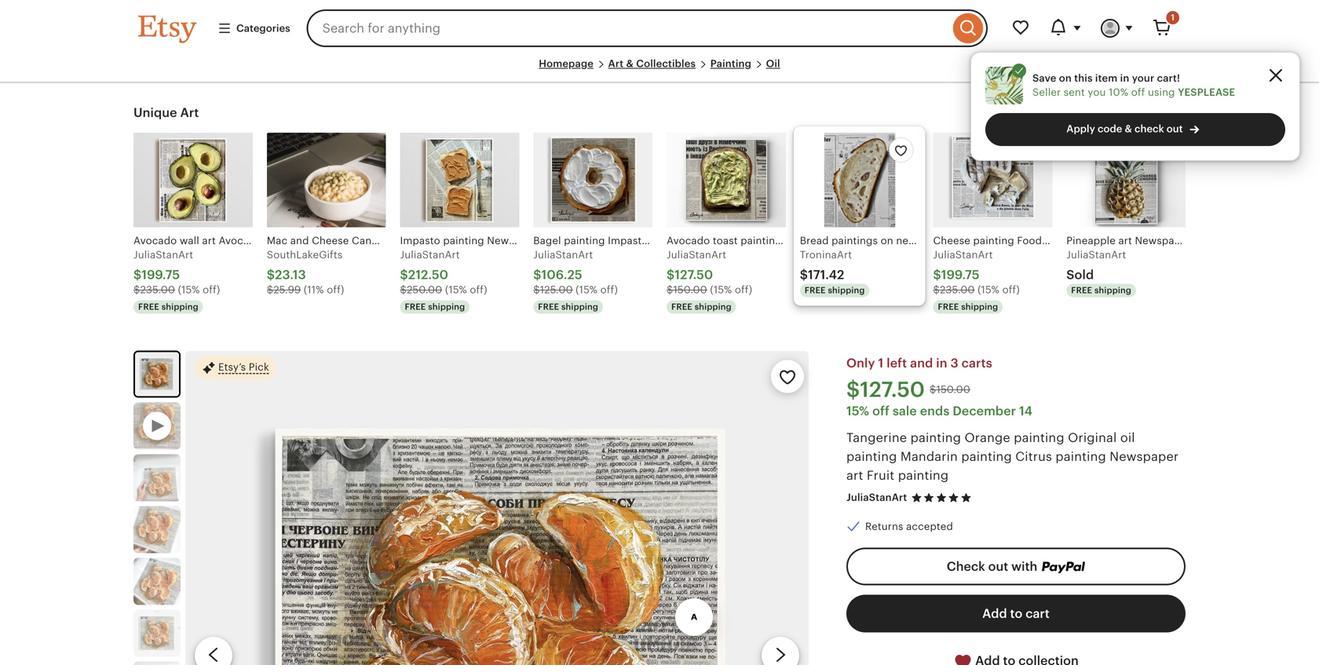 Task type: vqa. For each thing, say whether or not it's contained in the screenshot.
(15% for Impasto painting Newspaper art Peanut butter toast Food painting Breakfast painting IMAGE
yes



Task type: locate. For each thing, give the bounding box(es) containing it.
1 horizontal spatial art
[[609, 58, 624, 70]]

0 horizontal spatial 235.00
[[140, 284, 175, 296]]

in left 3
[[937, 356, 948, 370]]

(15% for bagel painting impasto painting food paintingnewspaper art breakfast painting image
[[576, 284, 598, 296]]

250.00
[[407, 284, 443, 296]]

1 199.75 from the left
[[142, 268, 180, 282]]

free inside juliastanart $ 212.50 $ 250.00 (15% off) free shipping
[[405, 302, 426, 312]]

painting up 'mandarin'
[[911, 431, 962, 445]]

0 vertical spatial in
[[1121, 72, 1130, 84]]

bagel painting impasto painting food paintingnewspaper art breakfast painting image
[[534, 133, 653, 227]]

painting down "tangerine"
[[847, 450, 898, 464]]

in up the 10%
[[1121, 72, 1130, 84]]

1 vertical spatial off
[[873, 404, 890, 418]]

in for and
[[937, 356, 948, 370]]

juliastanart inside juliastanart $ 106.25 $ 125.00 (15% off) free shipping
[[534, 249, 593, 261]]

off down $127.50
[[873, 404, 890, 418]]

juliastanart inside juliastanart $ 127.50 $ 150.00 (15% off) free shipping
[[667, 249, 727, 261]]

tangerine painting orange painting original oil painting mandarin painting citrus painting newspaper art fruit painting
[[847, 431, 1179, 483]]

out
[[1167, 123, 1184, 135], [989, 560, 1009, 574]]

6 off) from the left
[[1003, 284, 1020, 296]]

ends
[[921, 404, 950, 418]]

seller
[[1033, 86, 1062, 98]]

apply code & check out
[[1067, 123, 1184, 135]]

1 horizontal spatial &
[[1125, 123, 1133, 135]]

off
[[1132, 86, 1146, 98], [873, 404, 890, 418]]

3 (15% from the left
[[576, 284, 598, 296]]

1 horizontal spatial 1
[[1172, 13, 1175, 22]]

shipping inside juliastanart $ 127.50 $ 150.00 (15% off) free shipping
[[695, 302, 732, 312]]

menu bar
[[138, 57, 1182, 83]]

5 (15% from the left
[[978, 284, 1000, 296]]

art down search for anything text box
[[609, 58, 624, 70]]

mandarin
[[901, 450, 958, 464]]

left
[[887, 356, 908, 370]]

unique art
[[134, 106, 199, 120]]

1 vertical spatial &
[[1125, 123, 1133, 135]]

& down search for anything text box
[[627, 58, 634, 70]]

juliastanart for "avocado toast painting impasto painting food painting avocado wall art newspaper art" image
[[667, 249, 727, 261]]

check out with
[[947, 560, 1041, 574]]

free for impasto painting newspaper art peanut butter toast food painting breakfast painting image at left top
[[405, 302, 426, 312]]

off) for avocado wall art avocado painting original oil painting food painting avocado gift newspaper art image
[[203, 284, 220, 296]]

(15%
[[178, 284, 200, 296], [445, 284, 467, 296], [576, 284, 598, 296], [711, 284, 732, 296], [978, 284, 1000, 296]]

1 (15% from the left
[[178, 284, 200, 296]]

1 horizontal spatial juliastanart $ 199.75 $ 235.00 (15% off) free shipping
[[934, 249, 1020, 312]]

off) for bagel painting impasto painting food paintingnewspaper art breakfast painting image
[[601, 284, 618, 296]]

1 235.00 from the left
[[140, 284, 175, 296]]

0 vertical spatial off
[[1132, 86, 1146, 98]]

painting
[[911, 431, 962, 445], [1014, 431, 1065, 445], [847, 450, 898, 464], [962, 450, 1013, 464], [1056, 450, 1107, 464], [899, 469, 949, 483]]

1 horizontal spatial 235.00
[[940, 284, 975, 296]]

1 up cart!
[[1172, 13, 1175, 22]]

shipping for bagel painting impasto painting food paintingnewspaper art breakfast painting image
[[562, 302, 599, 312]]

2 (15% from the left
[[445, 284, 467, 296]]

1 vertical spatial art
[[180, 106, 199, 120]]

2 235.00 from the left
[[940, 284, 975, 296]]

juliastanart inside juliastanart sold free shipping
[[1067, 249, 1127, 261]]

categories
[[236, 22, 290, 34]]

out left with
[[989, 560, 1009, 574]]

using
[[1149, 86, 1176, 98]]

orange
[[965, 431, 1011, 445]]

4 off) from the left
[[601, 284, 618, 296]]

1 left left at the right bottom of the page
[[879, 356, 884, 370]]

0 horizontal spatial art
[[180, 106, 199, 120]]

1 horizontal spatial 199.75
[[942, 268, 980, 282]]

on
[[1060, 72, 1072, 84]]

categories button
[[206, 14, 302, 42]]

0 vertical spatial &
[[627, 58, 634, 70]]

out right 'check' on the right top
[[1167, 123, 1184, 135]]

in
[[1121, 72, 1130, 84], [937, 356, 948, 370]]

tangerine painting orange painting original oil painting image 4 image
[[134, 558, 181, 605]]

save
[[1033, 72, 1057, 84]]

free inside the troninaart $ 171.42 free shipping
[[805, 285, 826, 295]]

0 vertical spatial art
[[609, 58, 624, 70]]

off) inside southlakegifts $ 23.13 $ 25.99 (11% off)
[[327, 284, 344, 296]]

(15% inside juliastanart $ 212.50 $ 250.00 (15% off) free shipping
[[445, 284, 467, 296]]

oil
[[1121, 431, 1136, 445]]

2 off) from the left
[[327, 284, 344, 296]]

1 vertical spatial out
[[989, 560, 1009, 574]]

235.00 for cheese painting food painting original oil painting newspaper art camembert art breakfast art food wall art image
[[940, 284, 975, 296]]

shipping inside juliastanart $ 106.25 $ 125.00 (15% off) free shipping
[[562, 302, 599, 312]]

in for item
[[1121, 72, 1130, 84]]

painting link
[[711, 58, 752, 70]]

tangerine painting orange painting original oil painting image 2 image
[[134, 455, 181, 502]]

0 horizontal spatial out
[[989, 560, 1009, 574]]

in inside save on this item in your cart! seller sent you 10% off using yesplease
[[1121, 72, 1130, 84]]

free inside juliastanart $ 106.25 $ 125.00 (15% off) free shipping
[[538, 302, 559, 312]]

0 horizontal spatial &
[[627, 58, 634, 70]]

5 off) from the left
[[735, 284, 753, 296]]

2 199.75 from the left
[[942, 268, 980, 282]]

$
[[134, 268, 142, 282], [267, 268, 275, 282], [400, 268, 408, 282], [534, 268, 542, 282], [667, 268, 675, 282], [800, 268, 808, 282], [934, 268, 942, 282], [134, 284, 140, 296], [267, 284, 274, 296], [400, 284, 407, 296], [534, 284, 540, 296], [667, 284, 674, 296], [934, 284, 940, 296]]

off)
[[203, 284, 220, 296], [327, 284, 344, 296], [470, 284, 488, 296], [601, 284, 618, 296], [735, 284, 753, 296], [1003, 284, 1020, 296]]

2 juliastanart $ 199.75 $ 235.00 (15% off) free shipping from the left
[[934, 249, 1020, 312]]

none search field inside categories banner
[[307, 9, 988, 47]]

15%
[[847, 404, 870, 418]]

235.00
[[140, 284, 175, 296], [940, 284, 975, 296]]

free for cheese painting food painting original oil painting newspaper art camembert art breakfast art food wall art image
[[938, 302, 960, 312]]

painting down 'mandarin'
[[899, 469, 949, 483]]

(15% for cheese painting food painting original oil painting newspaper art camembert art breakfast art food wall art image
[[978, 284, 1000, 296]]

juliastanart inside juliastanart $ 212.50 $ 250.00 (15% off) free shipping
[[400, 249, 460, 261]]

3
[[951, 356, 959, 370]]

1 vertical spatial in
[[937, 356, 948, 370]]

0 vertical spatial out
[[1167, 123, 1184, 135]]

25.99
[[274, 284, 301, 296]]

199.75
[[142, 268, 180, 282], [942, 268, 980, 282]]

23.13
[[275, 268, 306, 282]]

only 1 left and in 3 carts
[[847, 356, 993, 370]]

art right the unique
[[180, 106, 199, 120]]

free for bagel painting impasto painting food paintingnewspaper art breakfast painting image
[[538, 302, 559, 312]]

juliastanart link
[[847, 492, 908, 504]]

bread paintings on newspaper, original bakery art, bread painting, food painting, newspaper art, bread wall art, bread gift, bread art image
[[800, 133, 920, 227]]

3 off) from the left
[[470, 284, 488, 296]]

cart
[[1026, 607, 1050, 621]]

off) inside juliastanart $ 212.50 $ 250.00 (15% off) free shipping
[[470, 284, 488, 296]]

free inside juliastanart sold free shipping
[[1072, 285, 1093, 295]]

4 (15% from the left
[[711, 284, 732, 296]]

1 horizontal spatial in
[[1121, 72, 1130, 84]]

1 off) from the left
[[203, 284, 220, 296]]

0 horizontal spatial juliastanart $ 199.75 $ 235.00 (15% off) free shipping
[[134, 249, 220, 312]]

(15% inside juliastanart $ 106.25 $ 125.00 (15% off) free shipping
[[576, 284, 598, 296]]

tangerine painting orange painting original oil painting image 3 image
[[134, 506, 181, 553]]

1 horizontal spatial off
[[1132, 86, 1146, 98]]

off) inside juliastanart $ 127.50 $ 150.00 (15% off) free shipping
[[735, 284, 753, 296]]

1 juliastanart $ 199.75 $ 235.00 (15% off) free shipping from the left
[[134, 249, 220, 312]]

off) inside juliastanart $ 106.25 $ 125.00 (15% off) free shipping
[[601, 284, 618, 296]]

save on this item in your cart! seller sent you 10% off using yesplease
[[1033, 72, 1236, 98]]

(15% for impasto painting newspaper art peanut butter toast food painting breakfast painting image at left top
[[445, 284, 467, 296]]

off down your
[[1132, 86, 1146, 98]]

None search field
[[307, 9, 988, 47]]

0 horizontal spatial in
[[937, 356, 948, 370]]

shipping for cheese painting food painting original oil painting newspaper art camembert art breakfast art food wall art image
[[962, 302, 999, 312]]

&
[[627, 58, 634, 70], [1125, 123, 1133, 135]]

art & collectibles link
[[609, 58, 696, 70]]

add
[[983, 607, 1008, 621]]

returns
[[866, 521, 904, 533]]

1
[[1172, 13, 1175, 22], [879, 356, 884, 370]]

shipping inside juliastanart $ 212.50 $ 250.00 (15% off) free shipping
[[428, 302, 465, 312]]

you
[[1088, 86, 1107, 98]]

shipping
[[828, 285, 865, 295], [1095, 285, 1132, 295], [162, 302, 199, 312], [428, 302, 465, 312], [562, 302, 599, 312], [695, 302, 732, 312], [962, 302, 999, 312]]

avocado wall art avocado painting original oil painting food painting avocado gift newspaper art image
[[134, 133, 253, 227]]

0 vertical spatial 1
[[1172, 13, 1175, 22]]

171.42
[[808, 268, 845, 282]]

juliastanart $ 199.75 $ 235.00 (15% off) free shipping for cheese painting food painting original oil painting newspaper art camembert art breakfast art food wall art image
[[934, 249, 1020, 312]]

pineapple art newspaper art fruit painting original oil painting fruit wall art by julia stankevych image
[[1067, 133, 1186, 227]]

troninaart $ 171.42 free shipping
[[800, 249, 865, 295]]

cheese painting food painting original oil painting newspaper art camembert art breakfast art food wall art image
[[934, 133, 1053, 227]]

199.75 for cheese painting food painting original oil painting newspaper art camembert art breakfast art food wall art image
[[942, 268, 980, 282]]

0 horizontal spatial off
[[873, 404, 890, 418]]

0 horizontal spatial 199.75
[[142, 268, 180, 282]]

1 link
[[1144, 9, 1182, 47]]

shipping for impasto painting newspaper art peanut butter toast food painting breakfast painting image at left top
[[428, 302, 465, 312]]

juliastanart
[[134, 249, 193, 261], [400, 249, 460, 261], [534, 249, 593, 261], [667, 249, 727, 261], [934, 249, 994, 261], [1067, 249, 1127, 261], [847, 492, 908, 504]]

art
[[847, 469, 864, 483]]

art
[[609, 58, 624, 70], [180, 106, 199, 120]]

only
[[847, 356, 876, 370]]

0 horizontal spatial tangerine painting orange painting original oil painting image 1 image
[[135, 352, 179, 396]]

painting up citrus at the right
[[1014, 431, 1065, 445]]

juliastanart for impasto painting newspaper art peanut butter toast food painting breakfast painting image at left top
[[400, 249, 460, 261]]

& right "code"
[[1125, 123, 1133, 135]]

199.75 for avocado wall art avocado painting original oil painting food painting avocado gift newspaper art image
[[142, 268, 180, 282]]

sold
[[1067, 268, 1095, 282]]

juliastanart $ 212.50 $ 250.00 (15% off) free shipping
[[400, 249, 488, 312]]

free inside juliastanart $ 127.50 $ 150.00 (15% off) free shipping
[[672, 302, 693, 312]]

0 horizontal spatial 1
[[879, 356, 884, 370]]

106.25
[[542, 268, 583, 282]]

sent
[[1064, 86, 1086, 98]]

(15% inside juliastanart $ 127.50 $ 150.00 (15% off) free shipping
[[711, 284, 732, 296]]

1 horizontal spatial tangerine painting orange painting original oil painting image 1 image
[[185, 351, 809, 665]]

december
[[953, 404, 1017, 418]]

juliastanart $ 127.50 $ 150.00 (15% off) free shipping
[[667, 249, 753, 312]]

oil link
[[766, 58, 781, 70]]

tangerine painting orange painting original oil painting image 1 image
[[185, 351, 809, 665], [135, 352, 179, 396]]



Task type: describe. For each thing, give the bounding box(es) containing it.
check out with button
[[847, 548, 1186, 586]]

juliastanart for cheese painting food painting original oil painting newspaper art camembert art breakfast art food wall art image
[[934, 249, 994, 261]]

10%
[[1109, 86, 1129, 98]]

to
[[1011, 607, 1023, 621]]

235.00 for avocado wall art avocado painting original oil painting food painting avocado gift newspaper art image
[[140, 284, 175, 296]]

unique
[[134, 106, 177, 120]]

troninaart
[[800, 249, 852, 261]]

check
[[1135, 123, 1165, 135]]

this
[[1075, 72, 1093, 84]]

painting
[[711, 58, 752, 70]]

mac and cheese candle bowl | baked macaroni and cheese food candle bowl | pasta candle | holiday candle gifts|decorative candle|food candle image
[[267, 133, 386, 227]]

125.00
[[540, 284, 573, 296]]

and
[[911, 356, 934, 370]]

collectibles
[[637, 58, 696, 70]]

free for avocado wall art avocado painting original oil painting food painting avocado gift newspaper art image
[[138, 302, 159, 312]]

southlakegifts
[[267, 249, 343, 261]]

art & collectibles
[[609, 58, 696, 70]]

etsy's
[[218, 361, 246, 373]]

juliastanart $ 106.25 $ 125.00 (15% off) free shipping
[[534, 249, 618, 312]]

(15% for avocado wall art avocado painting original oil painting food painting avocado gift newspaper art image
[[178, 284, 200, 296]]

oil
[[766, 58, 781, 70]]

fruit
[[867, 469, 895, 483]]

(11%
[[304, 284, 324, 296]]

add to cart
[[983, 607, 1050, 621]]

with
[[1012, 560, 1038, 574]]

item
[[1096, 72, 1118, 84]]

$ inside the troninaart $ 171.42 free shipping
[[800, 268, 808, 282]]

$127.50 $150.00
[[847, 378, 971, 402]]

1 horizontal spatial out
[[1167, 123, 1184, 135]]

pick
[[249, 361, 269, 373]]

citrus
[[1016, 450, 1053, 464]]

yesplease
[[1179, 86, 1236, 98]]

juliastanart for bagel painting impasto painting food paintingnewspaper art breakfast painting image
[[534, 249, 593, 261]]

painting down orange
[[962, 450, 1013, 464]]

212.50
[[408, 268, 449, 282]]

off) for impasto painting newspaper art peanut butter toast food painting breakfast painting image at left top
[[470, 284, 488, 296]]

homepage link
[[539, 58, 594, 70]]

juliastanart for pineapple art newspaper art fruit painting original oil painting fruit wall art by julia stankevych image
[[1067, 249, 1127, 261]]

tangerine
[[847, 431, 908, 445]]

avocado toast painting impasto painting food painting avocado wall art newspaper art image
[[667, 133, 786, 227]]

newspaper
[[1110, 450, 1179, 464]]

out inside button
[[989, 560, 1009, 574]]

14
[[1020, 404, 1033, 418]]

returns accepted
[[866, 521, 954, 533]]

off inside save on this item in your cart! seller sent you 10% off using yesplease
[[1132, 86, 1146, 98]]

off) for "avocado toast painting impasto painting food painting avocado wall art newspaper art" image
[[735, 284, 753, 296]]

code
[[1098, 123, 1123, 135]]

apply
[[1067, 123, 1096, 135]]

impasto painting newspaper art peanut butter toast food painting breakfast painting image
[[400, 133, 519, 227]]

shipping inside the troninaart $ 171.42 free shipping
[[828, 285, 865, 295]]

etsy's pick button
[[195, 356, 276, 381]]

Search for anything text field
[[307, 9, 950, 47]]

127.50
[[675, 268, 714, 282]]

southlakegifts $ 23.13 $ 25.99 (11% off)
[[267, 249, 344, 296]]

cart!
[[1158, 72, 1181, 84]]

off) for cheese painting food painting original oil painting newspaper art camembert art breakfast art food wall art image
[[1003, 284, 1020, 296]]

1 vertical spatial 1
[[879, 356, 884, 370]]

(15% for "avocado toast painting impasto painting food painting avocado wall art newspaper art" image
[[711, 284, 732, 296]]

150.00
[[674, 284, 708, 296]]

free for "avocado toast painting impasto painting food painting avocado wall art newspaper art" image
[[672, 302, 693, 312]]

apply code & check out link
[[986, 113, 1286, 146]]

check
[[947, 560, 986, 574]]

$127.50
[[847, 378, 926, 402]]

categories banner
[[110, 0, 1210, 57]]

carts
[[962, 356, 993, 370]]

shipping for avocado wall art avocado painting original oil painting food painting avocado gift newspaper art image
[[162, 302, 199, 312]]

original
[[1069, 431, 1118, 445]]

homepage
[[539, 58, 594, 70]]

juliastanart sold free shipping
[[1067, 249, 1132, 295]]

1 inside categories banner
[[1172, 13, 1175, 22]]

juliastanart for avocado wall art avocado painting original oil painting food painting avocado gift newspaper art image
[[134, 249, 193, 261]]

tangerine painting orange painting original oil painting image 5 image
[[134, 610, 181, 657]]

add to cart button
[[847, 595, 1186, 633]]

juliastanart $ 199.75 $ 235.00 (15% off) free shipping for avocado wall art avocado painting original oil painting food painting avocado gift newspaper art image
[[134, 249, 220, 312]]

shipping for "avocado toast painting impasto painting food painting avocado wall art newspaper art" image
[[695, 302, 732, 312]]

15% off sale ends december 14
[[847, 404, 1033, 418]]

menu bar containing homepage
[[138, 57, 1182, 83]]

painting down the original
[[1056, 450, 1107, 464]]

accepted
[[907, 521, 954, 533]]

shipping inside juliastanart sold free shipping
[[1095, 285, 1132, 295]]

sale
[[893, 404, 917, 418]]

& inside menu bar
[[627, 58, 634, 70]]

your
[[1133, 72, 1155, 84]]

$150.00
[[930, 384, 971, 396]]

etsy's pick
[[218, 361, 269, 373]]



